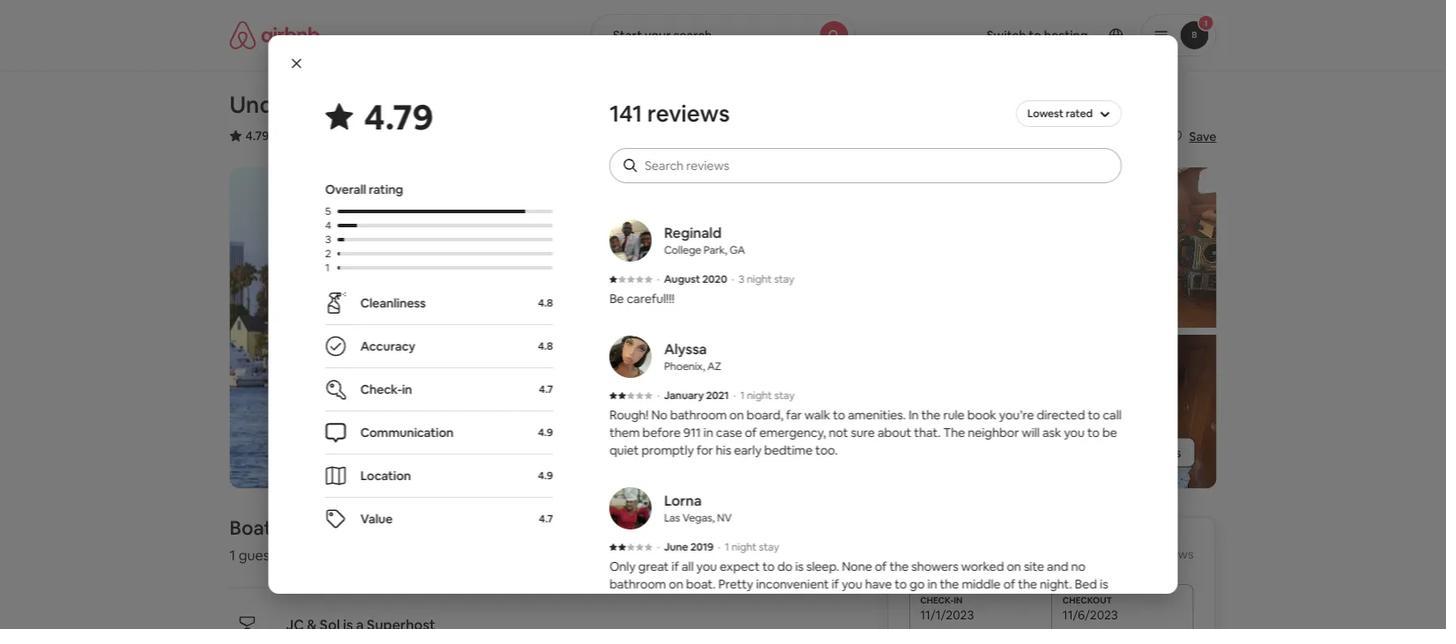 Task type: locate. For each thing, give the bounding box(es) containing it.
1 horizontal spatial not
[[829, 425, 848, 441]]

to left the go
[[895, 577, 907, 592]]

141 down start
[[609, 99, 642, 128]]

0 vertical spatial stay
[[774, 272, 794, 286]]

in inside 'rough! no bathroom on board, far walk to amenities. in the rule book you're directed to call them before 911 in case of emergency, not sure about that. the neighbor will ask you to be quiet promptly for his early bedtime too.'
[[703, 425, 713, 441]]

1 left guest
[[230, 547, 236, 565]]

4.9
[[538, 426, 553, 440], [538, 469, 553, 483]]

in up communication in the bottom of the page
[[402, 382, 412, 398]]

0 horizontal spatial on
[[669, 577, 683, 592]]

bathroom inside 'only great if all you expect to do is sleep. none of the showers worked on site and no bathroom on boat. pretty inconvenient if you have to go in the middle of the night. bed is not comfortable at all. plastic mattress makes you sweat.'
[[609, 577, 666, 592]]

1 horizontal spatial bathroom
[[670, 407, 727, 423]]

the
[[301, 90, 338, 119], [921, 407, 941, 423], [890, 559, 909, 575], [940, 577, 959, 592], [1018, 577, 1037, 592]]

the right in
[[921, 407, 941, 423]]

night right 2020
[[747, 272, 772, 286]]

0 horizontal spatial not
[[609, 594, 629, 610]]

of right middle
[[1003, 577, 1015, 592]]

2 vertical spatial of
[[1003, 577, 1015, 592]]

0 vertical spatial in
[[402, 382, 412, 398]]

141 down under
[[279, 128, 296, 144]]

your
[[645, 27, 671, 43]]

2 4.8 from the top
[[538, 339, 553, 353]]

2020
[[702, 272, 727, 286]]

communication
[[360, 425, 453, 441]]

worked
[[961, 559, 1004, 575]]

jc & sol is a superhost. learn more about jc & sol. image
[[756, 517, 806, 566], [756, 517, 806, 566]]

you inside 'rough! no bathroom on board, far walk to amenities. in the rule book you're directed to call them before 911 in case of emergency, not sure about that. the neighbor will ask you to be quiet promptly for his early bedtime too.'
[[1064, 425, 1085, 441]]

not down only
[[609, 594, 629, 610]]

141 right no
[[1131, 546, 1148, 562]]

0 vertical spatial 4.7
[[539, 383, 553, 396]]

is right bed
[[1100, 577, 1108, 592]]

1 horizontal spatial is
[[1100, 577, 1108, 592]]

phoenix,
[[664, 360, 705, 373]]

1 vertical spatial 4.7
[[539, 512, 553, 526]]

3 up 2
[[325, 233, 331, 246]]

0 vertical spatial of
[[745, 425, 757, 441]]

for
[[697, 443, 713, 458]]

2 horizontal spatial reviews
[[1151, 546, 1194, 562]]

not inside 'only great if all you expect to do is sleep. none of the showers worked on site and no bathroom on boat. pretty inconvenient if you have to go in the middle of the night. bed is not comfortable at all. plastic mattress makes you sweat.'
[[609, 594, 629, 610]]

4.79
[[364, 93, 433, 139], [246, 128, 269, 144]]

pretty
[[718, 577, 753, 592]]

you
[[1064, 425, 1085, 441], [696, 559, 717, 575], [842, 577, 862, 592], [869, 594, 890, 610]]

1 horizontal spatial on
[[729, 407, 744, 423]]

in
[[909, 407, 919, 423]]

4.79 inside dialog
[[364, 93, 433, 139]]

· right 2020
[[732, 272, 734, 286]]

lowest rated button
[[1016, 99, 1122, 129]]

1 horizontal spatial if
[[832, 577, 839, 592]]

board,
[[747, 407, 783, 423]]

0 vertical spatial on
[[729, 407, 744, 423]]

far
[[786, 407, 802, 423]]

book
[[967, 407, 997, 423]]

if
[[671, 559, 679, 575], [832, 577, 839, 592]]

you up makes
[[842, 577, 862, 592]]

· right '2021'
[[733, 389, 736, 402]]

0 horizontal spatial if
[[671, 559, 679, 575]]

1 horizontal spatial reviews
[[647, 99, 730, 128]]

0 vertical spatial bathroom
[[670, 407, 727, 423]]

night left and
[[1003, 544, 1036, 562]]

4.79 down under
[[246, 128, 269, 144]]

on up comfortable
[[669, 577, 683, 592]]

0 vertical spatial 141 reviews
[[609, 99, 730, 128]]

moon
[[343, 90, 404, 119]]

1 horizontal spatial of
[[875, 559, 887, 575]]

night
[[747, 272, 772, 286], [747, 389, 772, 402], [732, 540, 757, 554], [1003, 544, 1036, 562]]

if down june
[[671, 559, 679, 575]]

3 right 2020
[[738, 272, 744, 286]]

them
[[609, 425, 640, 441]]

to left be
[[1088, 425, 1100, 441]]

1 horizontal spatial 141
[[609, 99, 642, 128]]

on up case
[[729, 407, 744, 423]]

you up boat.
[[696, 559, 717, 575]]

11/1/2023
[[921, 607, 975, 623]]

141
[[609, 99, 642, 128], [279, 128, 296, 144], [1131, 546, 1148, 562]]

1 right '2021'
[[740, 389, 745, 402]]

not inside 'rough! no bathroom on board, far walk to amenities. in the rule book you're directed to call them before 911 in case of emergency, not sure about that. the neighbor will ask you to be quiet promptly for his early bedtime too.'
[[829, 425, 848, 441]]

1 vertical spatial 141 reviews
[[1131, 546, 1194, 562]]

in
[[402, 382, 412, 398], [703, 425, 713, 441], [927, 577, 937, 592]]

1 vertical spatial bathroom
[[609, 577, 666, 592]]

lorna image
[[609, 488, 652, 530], [609, 488, 652, 530]]

· up careful!!!
[[657, 272, 659, 286]]

in right 911
[[703, 425, 713, 441]]

if down sleep.
[[832, 577, 839, 592]]

stay up far
[[774, 389, 795, 402]]

all right the show
[[1125, 445, 1138, 461]]

2 vertical spatial on
[[669, 577, 683, 592]]

bedtime
[[764, 443, 813, 458]]

0 horizontal spatial in
[[402, 382, 412, 398]]

0 horizontal spatial reviews
[[299, 128, 344, 144]]

of up have
[[875, 559, 887, 575]]

cleanliness
[[360, 295, 426, 311]]

2 horizontal spatial in
[[927, 577, 937, 592]]

is
[[795, 559, 804, 575], [1100, 577, 1108, 592]]

1 vertical spatial in
[[703, 425, 713, 441]]

stay
[[774, 272, 794, 286], [774, 389, 795, 402], [759, 540, 779, 554]]

about
[[878, 425, 911, 441]]

1 horizontal spatial in
[[703, 425, 713, 441]]

save
[[1190, 129, 1217, 145]]

have
[[865, 577, 892, 592]]

bathroom up 911
[[670, 407, 727, 423]]

stay for lorna
[[759, 540, 779, 554]]

911
[[683, 425, 701, 441]]

promptly
[[642, 443, 694, 458]]

0 horizontal spatial is
[[795, 559, 804, 575]]

reviews inside 4.79 dialog
[[647, 99, 730, 128]]

accuracy
[[360, 339, 415, 354]]

0 horizontal spatial 141 reviews
[[609, 99, 730, 128]]

· left june
[[657, 540, 659, 554]]

bathroom
[[670, 407, 727, 423], [609, 577, 666, 592]]

of up early
[[745, 425, 757, 441]]

141 reviews right no
[[1131, 546, 1194, 562]]

0 vertical spatial not
[[829, 425, 848, 441]]

0 horizontal spatial of
[[745, 425, 757, 441]]

0 vertical spatial 4.8
[[538, 296, 553, 310]]

all
[[1125, 445, 1138, 461], [682, 559, 694, 575]]

Search reviews, Press 'Enter' to search text field
[[645, 157, 1104, 175]]

you down have
[[869, 594, 890, 610]]

2 horizontal spatial on
[[1007, 559, 1021, 575]]

4.9 for location
[[538, 469, 553, 483]]

0 horizontal spatial bathroom
[[609, 577, 666, 592]]

reginald image
[[609, 220, 652, 262], [609, 220, 652, 262]]

0 vertical spatial all
[[1125, 445, 1138, 461]]

0 vertical spatial 3
[[325, 233, 331, 246]]

1 vertical spatial stay
[[774, 389, 795, 402]]

4.79 up rating at the top left of the page
[[364, 93, 433, 139]]

2 4.7 from the top
[[539, 512, 553, 526]]

1
[[325, 261, 329, 275], [740, 389, 745, 402], [725, 540, 729, 554], [230, 547, 236, 565]]

sleep.
[[806, 559, 839, 575]]

0 horizontal spatial all
[[682, 559, 694, 575]]

· june 2019 · 1 night stay
[[657, 540, 779, 554]]

1 vertical spatial 4.8
[[538, 339, 553, 353]]

4.79 for 4.79
[[364, 93, 433, 139]]

1 inside boat hosted by jc & sol 1 guest
[[230, 547, 236, 565]]

141 reviews down start your search
[[609, 99, 730, 128]]

1 vertical spatial is
[[1100, 577, 1108, 592]]

stay right 2020
[[774, 272, 794, 286]]

rough!
[[609, 407, 649, 423]]

and
[[1047, 559, 1068, 575]]

walk
[[805, 407, 830, 423]]

august
[[664, 272, 700, 286]]

1 horizontal spatial 3
[[738, 272, 744, 286]]

jc
[[371, 516, 396, 541]]

2 horizontal spatial 141
[[1131, 546, 1148, 562]]

11/6/2023
[[1063, 607, 1119, 623]]

2 4.9 from the top
[[538, 469, 553, 483]]

be
[[609, 291, 624, 307]]

2 vertical spatial stay
[[759, 540, 779, 554]]

1 vertical spatial if
[[832, 577, 839, 592]]

1 horizontal spatial 4.79
[[364, 93, 433, 139]]

1 vertical spatial not
[[609, 594, 629, 610]]

under the moon image 3 image
[[730, 335, 970, 489]]

under the moon image 1 image
[[230, 168, 723, 489]]

las
[[664, 511, 680, 525]]

stay up do
[[759, 540, 779, 554]]

to left call
[[1088, 407, 1100, 423]]

night up board,
[[747, 389, 772, 402]]

0 horizontal spatial 4.79
[[246, 128, 269, 144]]

none
[[842, 559, 872, 575]]

under
[[230, 90, 296, 119]]

the down showers on the bottom right
[[940, 577, 959, 592]]

lorna las vegas, nv
[[664, 492, 732, 525]]

not up too.
[[829, 425, 848, 441]]

3
[[325, 233, 331, 246], [738, 272, 744, 286]]

1 vertical spatial all
[[682, 559, 694, 575]]

save button
[[1162, 122, 1224, 152]]

4.8
[[538, 296, 553, 310], [538, 339, 553, 353]]

& sol
[[400, 516, 446, 541]]

on left the site
[[1007, 559, 1021, 575]]

4.9 for communication
[[538, 426, 553, 440]]

night up expect
[[732, 540, 757, 554]]

check-in
[[360, 382, 412, 398]]

profile element
[[877, 0, 1217, 71]]

4.7 for value
[[539, 512, 553, 526]]

do
[[777, 559, 792, 575]]

to
[[833, 407, 845, 423], [1088, 407, 1100, 423], [1088, 425, 1100, 441], [762, 559, 775, 575], [895, 577, 907, 592]]

1 horizontal spatial all
[[1125, 445, 1138, 461]]

vegas,
[[682, 511, 715, 525]]

the up 141 reviews button
[[301, 90, 338, 119]]

0 horizontal spatial 141
[[279, 128, 296, 144]]

1 4.9 from the top
[[538, 426, 553, 440]]

2 vertical spatial in
[[927, 577, 937, 592]]

all up boat.
[[682, 559, 694, 575]]

is right do
[[795, 559, 804, 575]]

reginald
[[664, 224, 721, 242]]

in right the go
[[927, 577, 937, 592]]

1 4.8 from the top
[[538, 296, 553, 310]]

all inside 'only great if all you expect to do is sleep. none of the showers worked on site and no bathroom on boat. pretty inconvenient if you have to go in the middle of the night. bed is not comfortable at all. plastic mattress makes you sweat.'
[[682, 559, 694, 575]]

1 vertical spatial 4.9
[[538, 469, 553, 483]]

bathroom down only
[[609, 577, 666, 592]]

reviews
[[647, 99, 730, 128], [299, 128, 344, 144], [1151, 546, 1194, 562]]

early
[[734, 443, 762, 458]]

0 vertical spatial 4.9
[[538, 426, 553, 440]]

1 down 2
[[325, 261, 329, 275]]

his
[[716, 443, 731, 458]]

quiet
[[609, 443, 639, 458]]

you down the directed
[[1064, 425, 1085, 441]]

that.
[[914, 425, 941, 441]]

boat.
[[686, 577, 716, 592]]

careful!!!
[[627, 291, 674, 307]]

alyssa image
[[609, 336, 652, 378], [609, 336, 652, 378]]

expect
[[720, 559, 760, 575]]

of
[[745, 425, 757, 441], [875, 559, 887, 575], [1003, 577, 1015, 592]]

1 4.7 from the top
[[539, 383, 553, 396]]

0 vertical spatial is
[[795, 559, 804, 575]]

call
[[1103, 407, 1122, 423]]

141 reviews
[[609, 99, 730, 128], [1131, 546, 1194, 562]]

1 horizontal spatial 141 reviews
[[1131, 546, 1194, 562]]

4.8 for cleanliness
[[538, 296, 553, 310]]



Task type: vqa. For each thing, say whether or not it's contained in the screenshot.
1
yes



Task type: describe. For each thing, give the bounding box(es) containing it.
· august 2020 · 3 night stay
[[657, 272, 794, 286]]

2021
[[706, 389, 729, 402]]

to left do
[[762, 559, 775, 575]]

night for lorna
[[732, 540, 757, 554]]

location
[[360, 468, 411, 484]]

stay for reginald
[[774, 272, 794, 286]]

of inside 'rough! no bathroom on board, far walk to amenities. in the rule book you're directed to call them before 911 in case of emergency, not sure about that. the neighbor will ask you to be quiet promptly for his early bedtime too.'
[[745, 425, 757, 441]]

$150
[[910, 539, 953, 564]]

bed
[[1075, 577, 1097, 592]]

· down moon
[[351, 128, 354, 146]]

directed
[[1037, 407, 1085, 423]]

sure
[[851, 425, 875, 441]]

141 reviews button
[[279, 127, 344, 145]]

4.79 dialog
[[268, 35, 1178, 630]]

141 inside 4.79 dialog
[[609, 99, 642, 128]]

alyssa
[[664, 340, 707, 358]]

0 horizontal spatial 3
[[325, 233, 331, 246]]

value
[[360, 511, 392, 527]]

emergency,
[[759, 425, 826, 441]]

neighbor
[[968, 425, 1019, 441]]

lowest
[[1028, 107, 1064, 120]]

be
[[1103, 425, 1117, 441]]

night.
[[1040, 577, 1072, 592]]

to right walk
[[833, 407, 845, 423]]

1 vertical spatial of
[[875, 559, 887, 575]]

comfortable
[[631, 594, 702, 610]]

showers
[[911, 559, 959, 575]]

go
[[910, 577, 925, 592]]

5
[[325, 205, 331, 218]]

reginald college park, ga
[[664, 224, 745, 257]]

superhost
[[377, 128, 435, 144]]

case
[[716, 425, 742, 441]]

boat
[[230, 516, 272, 541]]

· up no
[[657, 389, 659, 402]]

night for reginald
[[747, 272, 772, 286]]

in inside 'only great if all you expect to do is sleep. none of the showers worked on site and no bathroom on boat. pretty inconvenient if you have to go in the middle of the night. bed is not comfortable at all. plastic mattress makes you sweat.'
[[927, 577, 937, 592]]

june
[[664, 540, 688, 554]]

rule
[[943, 407, 965, 423]]

start your search button
[[591, 14, 856, 56]]

check-
[[360, 382, 402, 398]]

hosted
[[276, 516, 341, 541]]

the
[[943, 425, 965, 441]]

before
[[642, 425, 681, 441]]

lowest rated
[[1028, 107, 1093, 120]]

january
[[664, 389, 704, 402]]

2 horizontal spatial of
[[1003, 577, 1015, 592]]

ask
[[1043, 425, 1061, 441]]

makes
[[829, 594, 866, 610]]

2
[[325, 247, 331, 261]]

under the moon image 2 image
[[730, 168, 970, 328]]

$150 $135 night
[[910, 539, 1036, 564]]

4.7 for check-in
[[539, 383, 553, 396]]

night for alyssa
[[747, 389, 772, 402]]

rated
[[1066, 107, 1093, 120]]

on inside 'rough! no bathroom on board, far walk to amenities. in the rule book you're directed to call them before 911 in case of emergency, not sure about that. the neighbor will ask you to be quiet promptly for his early bedtime too.'
[[729, 407, 744, 423]]

the down the site
[[1018, 577, 1037, 592]]

night inside $150 $135 night
[[1003, 544, 1036, 562]]

overall rating
[[325, 182, 403, 197]]

at
[[705, 594, 717, 610]]

1 vertical spatial on
[[1007, 559, 1021, 575]]

amenities.
[[848, 407, 906, 423]]

· down under
[[272, 128, 275, 144]]

rough! no bathroom on board, far walk to amenities. in the rule book you're directed to call them before 911 in case of emergency, not sure about that. the neighbor will ask you to be quiet promptly for his early bedtime too.
[[609, 407, 1122, 458]]

bathroom inside 'rough! no bathroom on board, far walk to amenities. in the rule book you're directed to call them before 911 in case of emergency, not sure about that. the neighbor will ask you to be quiet promptly for his early bedtime too.'
[[670, 407, 727, 423]]

2019
[[690, 540, 714, 554]]

sweat.
[[892, 594, 929, 610]]

be careful!!!
[[609, 291, 674, 307]]

az
[[707, 360, 721, 373]]

the up have
[[890, 559, 909, 575]]

search
[[674, 27, 712, 43]]

no
[[651, 407, 667, 423]]

4
[[325, 219, 331, 232]]

you're
[[999, 407, 1034, 423]]

1 vertical spatial 3
[[738, 272, 744, 286]]

start your search
[[613, 27, 712, 43]]

boat hosted by jc & sol 1 guest
[[230, 516, 446, 565]]

under the moon image 4 image
[[977, 168, 1217, 328]]

4.79 for 4.79 · 141 reviews
[[246, 128, 269, 144]]

all.
[[719, 594, 734, 610]]

start
[[613, 27, 642, 43]]

all inside button
[[1125, 445, 1138, 461]]

$135
[[957, 539, 998, 564]]

141 reviews inside 4.79 dialog
[[609, 99, 730, 128]]

0 vertical spatial if
[[671, 559, 679, 575]]

stay for alyssa
[[774, 389, 795, 402]]

under the moon image 5 image
[[977, 335, 1217, 489]]

show all photos button
[[1056, 438, 1196, 468]]

· right 2019
[[718, 540, 720, 554]]

Start your search search field
[[591, 14, 856, 56]]

4.8 for accuracy
[[538, 339, 553, 353]]

will
[[1022, 425, 1040, 441]]

show all photos
[[1091, 445, 1182, 461]]

1 up expect
[[725, 540, 729, 554]]

show
[[1091, 445, 1123, 461]]

mattress
[[776, 594, 827, 610]]

only great if all you expect to do is sleep. none of the showers worked on site and no bathroom on boat. pretty inconvenient if you have to go in the middle of the night. bed is not comfortable at all. plastic mattress makes you sweat.
[[609, 559, 1108, 610]]

great
[[638, 559, 669, 575]]

only
[[609, 559, 635, 575]]

under the moon
[[230, 90, 404, 119]]

park,
[[704, 243, 727, 257]]

rating
[[369, 182, 403, 197]]

no
[[1071, 559, 1086, 575]]

the inside 'rough! no bathroom on board, far walk to amenities. in the rule book you're directed to call them before 911 in case of emergency, not sure about that. the neighbor will ask you to be quiet promptly for his early bedtime too.'
[[921, 407, 941, 423]]

middle
[[962, 577, 1001, 592]]

ga
[[730, 243, 745, 257]]



